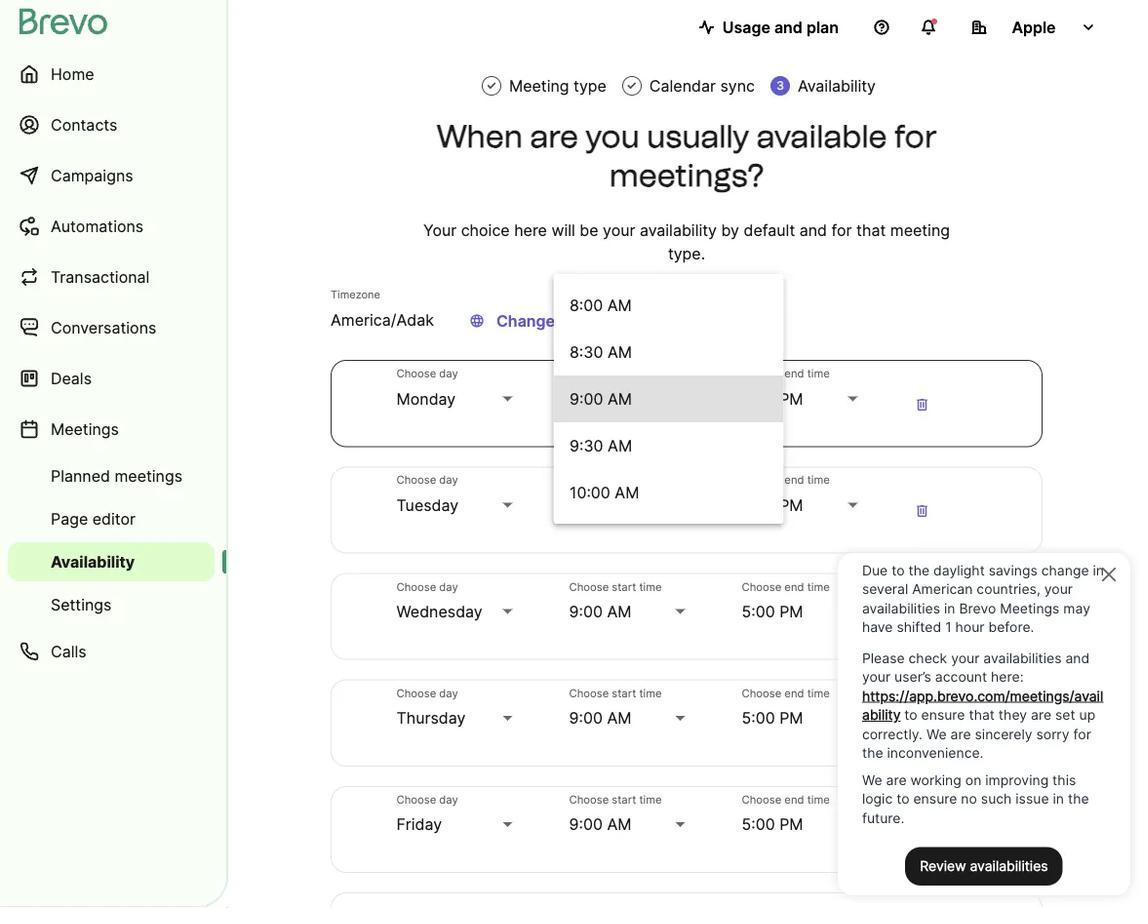 Task type: locate. For each thing, give the bounding box(es) containing it.
check for calendar sync
[[626, 79, 638, 93]]

check right type
[[626, 79, 638, 93]]

2 remove range image from the top
[[911, 500, 934, 523]]

0 horizontal spatial availability
[[51, 552, 135, 571]]

2 check from the left
[[626, 79, 638, 93]]

when are you usually available for meetings?
[[436, 118, 938, 194]]

2 delete from the top
[[915, 502, 930, 521]]

option
[[554, 235, 784, 282], [554, 516, 784, 563]]

check left meeting
[[486, 79, 498, 93]]

calendar sync
[[650, 76, 755, 95]]

no color image for meeting type
[[486, 79, 498, 93]]

4 delete from the top
[[915, 715, 930, 734]]

9:00 AM field
[[569, 387, 689, 411]]

2 no color image from the left
[[626, 79, 638, 93]]

availability
[[640, 221, 717, 240]]

page
[[51, 509, 88, 528]]

type.
[[668, 244, 706, 263]]

1 horizontal spatial check
[[626, 79, 638, 93]]

calls
[[51, 642, 86, 661]]

timezone
[[331, 288, 380, 301]]

your
[[603, 221, 636, 240]]

10:00
[[569, 483, 610, 502]]

1 check from the left
[[486, 79, 498, 93]]

for inside your choice here will be your availability by default and for that meeting type.
[[832, 221, 852, 240]]

10:00 am
[[569, 483, 639, 502]]

for inside when are you usually available for meetings?
[[895, 118, 938, 155]]

remove range image for 2nd delete button from the bottom
[[911, 606, 934, 630]]

settings link
[[8, 586, 215, 625]]

delete for "remove range" icon corresponding to 4th delete button from the bottom
[[915, 396, 930, 414]]

availability down page editor
[[51, 552, 135, 571]]

4 delete button from the top
[[903, 704, 942, 743]]

availability up the available
[[798, 76, 876, 95]]

availability
[[798, 76, 876, 95], [51, 552, 135, 571]]

am inside field
[[607, 389, 632, 408]]

for left that
[[832, 221, 852, 240]]

usage
[[723, 18, 771, 37]]

0 horizontal spatial for
[[832, 221, 852, 240]]

9:00 am inside list box
[[569, 389, 632, 408]]

1 remove range image from the top
[[911, 393, 934, 417]]

here
[[514, 221, 547, 240]]

page editor
[[51, 509, 136, 528]]

be
[[580, 221, 599, 240]]

no color image
[[486, 79, 498, 93], [626, 79, 638, 93]]

settings
[[51, 595, 112, 614]]

1 delete from the top
[[915, 396, 930, 414]]

0 horizontal spatial no color image
[[486, 79, 498, 93]]

contacts
[[51, 115, 117, 134]]

check
[[486, 79, 498, 93], [626, 79, 638, 93]]

1 horizontal spatial no color image
[[626, 79, 638, 93]]

choice
[[461, 221, 510, 240]]

0 vertical spatial and
[[775, 18, 803, 37]]

deals link
[[8, 355, 215, 402]]

3 remove range image from the top
[[911, 606, 934, 630]]

9:00
[[569, 389, 603, 408], [569, 389, 603, 408]]

1 no color image from the left
[[486, 79, 498, 93]]

and left the plan
[[775, 18, 803, 37]]

transactional
[[51, 267, 150, 286]]

4 remove range image from the top
[[911, 713, 934, 736]]

no color image left meeting
[[486, 79, 498, 93]]

your choice here will be your availability by default and for that meeting type.
[[424, 221, 951, 263]]

remove range image for 4th delete button from the bottom
[[911, 393, 934, 417]]

8:00 am
[[569, 296, 632, 315]]

3
[[777, 79, 784, 93]]

1 vertical spatial availability
[[51, 552, 135, 571]]

for up meeting
[[895, 118, 938, 155]]

1 horizontal spatial availability
[[798, 76, 876, 95]]

delete button
[[903, 384, 942, 423], [903, 491, 942, 530], [903, 597, 942, 636], [903, 704, 942, 743]]

and right default
[[800, 221, 828, 240]]

list box
[[554, 235, 784, 563]]

9:00 am
[[569, 389, 632, 408], [569, 389, 632, 408]]

1 vertical spatial option
[[554, 516, 784, 563]]

remove range image
[[911, 393, 934, 417], [911, 500, 934, 523], [911, 606, 934, 630], [911, 713, 934, 736]]

contacts link
[[8, 101, 215, 148]]

0 vertical spatial option
[[554, 235, 784, 282]]

apple button
[[956, 8, 1112, 47]]

you
[[586, 118, 640, 155]]

am
[[607, 296, 632, 315], [607, 342, 632, 361], [607, 389, 632, 408], [607, 389, 632, 408], [608, 436, 632, 455], [615, 483, 639, 502]]

planned meetings link
[[8, 457, 215, 496]]

remove range image for 4th delete button
[[911, 713, 934, 736]]

3 delete button from the top
[[903, 597, 942, 636]]

for
[[895, 118, 938, 155], [832, 221, 852, 240]]

availability link
[[8, 543, 215, 582]]

8:30 am
[[569, 342, 632, 361]]

default
[[744, 221, 796, 240]]

delete for "remove range" icon for second delete button
[[915, 502, 930, 521]]

delete
[[915, 396, 930, 414], [915, 502, 930, 521], [915, 609, 930, 627], [915, 715, 930, 734]]

usage and plan
[[723, 18, 839, 37]]

1 vertical spatial and
[[800, 221, 828, 240]]

0 horizontal spatial check
[[486, 79, 498, 93]]

calendar
[[650, 76, 716, 95]]

1 vertical spatial for
[[832, 221, 852, 240]]

conversations
[[51, 318, 156, 337]]

no color image right type
[[626, 79, 638, 93]]

1 horizontal spatial for
[[895, 118, 938, 155]]

3 delete from the top
[[915, 609, 930, 627]]

9:00 am inside field
[[569, 389, 632, 408]]

and
[[775, 18, 803, 37], [800, 221, 828, 240]]

0 vertical spatial for
[[895, 118, 938, 155]]

check for meeting type
[[486, 79, 498, 93]]



Task type: describe. For each thing, give the bounding box(es) containing it.
when
[[436, 118, 523, 155]]

type
[[574, 76, 607, 95]]

meetings link
[[8, 406, 215, 453]]

meetings
[[115, 466, 183, 485]]

conversations link
[[8, 304, 215, 351]]

and inside usage and plan button
[[775, 18, 803, 37]]

campaigns link
[[8, 152, 215, 199]]

and inside your choice here will be your availability by default and for that meeting type.
[[800, 221, 828, 240]]

delete for 2nd delete button from the bottom's "remove range" icon
[[915, 609, 930, 627]]

9:30
[[569, 436, 603, 455]]

list box containing 8:00 am
[[554, 235, 784, 563]]

left image
[[465, 309, 489, 333]]

usually
[[647, 118, 750, 155]]

1 option from the top
[[554, 235, 784, 282]]

automations
[[51, 217, 144, 236]]

are
[[530, 118, 579, 155]]

planned meetings
[[51, 466, 183, 485]]

automations link
[[8, 203, 215, 250]]

change
[[497, 311, 555, 330]]

remove range image for second delete button
[[911, 500, 934, 523]]

2 delete button from the top
[[903, 491, 942, 530]]

no color image for calendar sync
[[626, 79, 638, 93]]

your
[[424, 221, 457, 240]]

transactional link
[[8, 254, 215, 301]]

that
[[857, 221, 886, 240]]

editor
[[92, 509, 136, 528]]

change timezone
[[497, 311, 629, 330]]

meeting
[[509, 76, 569, 95]]

meetings?
[[610, 157, 764, 194]]

8:00
[[569, 296, 603, 315]]

8:30
[[569, 342, 603, 361]]

9:30 am
[[569, 436, 632, 455]]

campaigns
[[51, 166, 133, 185]]

deals
[[51, 369, 92, 388]]

home link
[[8, 51, 215, 98]]

will
[[552, 221, 576, 240]]

by
[[722, 221, 740, 240]]

plan
[[807, 18, 839, 37]]

meeting type
[[509, 76, 607, 95]]

1 delete button from the top
[[903, 384, 942, 423]]

9:00 inside field
[[569, 389, 603, 408]]

page editor link
[[8, 500, 215, 539]]

language
[[469, 312, 485, 330]]

timezone
[[559, 311, 629, 330]]

apple
[[1012, 18, 1056, 37]]

planned
[[51, 466, 110, 485]]

calls link
[[8, 628, 215, 675]]

2 option from the top
[[554, 516, 784, 563]]

america/adak
[[331, 311, 434, 330]]

delete for "remove range" icon related to 4th delete button
[[915, 715, 930, 734]]

available
[[757, 118, 888, 155]]

0 vertical spatial availability
[[798, 76, 876, 95]]

home
[[51, 64, 94, 83]]

usage and plan button
[[684, 8, 855, 47]]

sync
[[721, 76, 755, 95]]

meetings
[[51, 420, 119, 439]]

meeting
[[891, 221, 951, 240]]



Task type: vqa. For each thing, say whether or not it's contained in the screenshot.
Scheduled to the right
no



